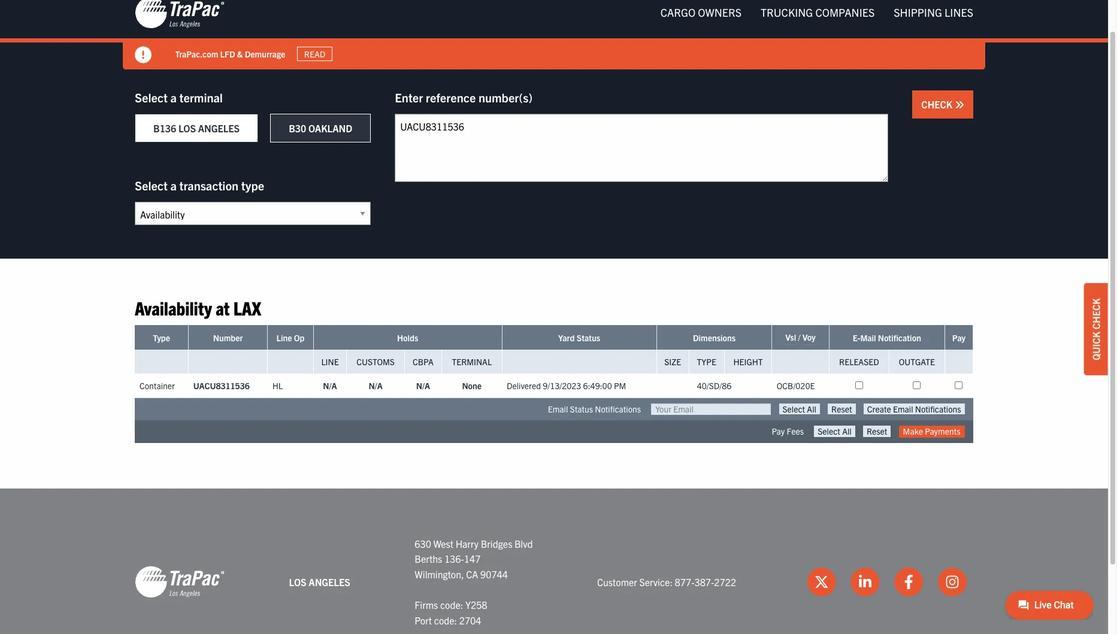 Task type: describe. For each thing, give the bounding box(es) containing it.
b30 oakland
[[289, 122, 352, 134]]

1 n/a from the left
[[323, 381, 337, 391]]

pay fees
[[772, 426, 804, 437]]

quick check link
[[1084, 283, 1108, 375]]

0 horizontal spatial los
[[178, 122, 196, 134]]

firms code:  y258 port code:  2704
[[415, 599, 487, 626]]

port
[[415, 614, 432, 626]]

select a terminal
[[135, 90, 223, 105]]

trucking companies link
[[751, 0, 884, 25]]

make payments link
[[899, 426, 965, 438]]

trucking companies
[[761, 5, 875, 19]]

9/13/2023
[[543, 381, 581, 391]]

los angeles image inside "footer"
[[135, 566, 225, 599]]

b30
[[289, 122, 306, 134]]

berths
[[415, 553, 442, 565]]

quick check
[[1090, 298, 1102, 360]]

6:49:00
[[583, 381, 612, 391]]

status for yard
[[577, 333, 600, 343]]

line for line
[[321, 357, 339, 367]]

enter
[[395, 90, 423, 105]]

trapac.com
[[175, 48, 219, 59]]

vsl
[[785, 332, 796, 343]]

availability at lax
[[135, 296, 261, 319]]

ca
[[466, 568, 478, 580]]

shipping lines link
[[884, 0, 983, 25]]

lax
[[233, 296, 261, 319]]

0 vertical spatial angeles
[[198, 122, 240, 134]]

west
[[433, 538, 453, 550]]

email
[[548, 404, 568, 415]]

mail
[[860, 333, 876, 343]]

los inside "footer"
[[289, 576, 306, 588]]

1 horizontal spatial type
[[697, 357, 716, 367]]

read link
[[298, 47, 333, 61]]

b136
[[153, 122, 176, 134]]

b136 los angeles
[[153, 122, 240, 134]]

yard status
[[558, 333, 600, 343]]

blvd
[[514, 538, 533, 550]]

1 horizontal spatial angeles
[[309, 576, 350, 588]]

outgate
[[899, 357, 935, 367]]

none
[[462, 381, 482, 391]]

lines
[[945, 5, 973, 19]]

&
[[237, 48, 243, 59]]

quick
[[1090, 331, 1102, 360]]

select a transaction type
[[135, 178, 264, 193]]

/
[[798, 332, 800, 343]]

banner containing cargo owners
[[0, 0, 1117, 69]]

released
[[839, 357, 879, 367]]

Your Email email field
[[651, 404, 771, 415]]

status for email
[[570, 404, 593, 415]]

customs
[[357, 357, 395, 367]]

uacu8311536
[[193, 381, 250, 391]]

1 horizontal spatial check
[[1090, 298, 1102, 329]]

service:
[[639, 576, 673, 588]]

a for transaction
[[170, 178, 177, 193]]

delivered
[[507, 381, 541, 391]]

trapac.com lfd & demurrage
[[175, 48, 286, 59]]

solid image inside check button
[[955, 100, 964, 110]]

lfd
[[220, 48, 235, 59]]

877-
[[675, 576, 694, 588]]

los angeles
[[289, 576, 350, 588]]

e-
[[853, 333, 860, 343]]

firms
[[415, 599, 438, 611]]

2 n/a from the left
[[369, 381, 383, 391]]

136-
[[444, 553, 464, 565]]

demurrage
[[245, 48, 286, 59]]

2704
[[459, 614, 481, 626]]

check button
[[912, 90, 973, 119]]

terminal
[[179, 90, 223, 105]]

email status notifications
[[548, 404, 641, 415]]

availability
[[135, 296, 212, 319]]

line for line op
[[276, 333, 292, 343]]

terminal
[[452, 357, 492, 367]]

notification
[[878, 333, 921, 343]]

dimensions
[[693, 333, 736, 343]]

trucking
[[761, 5, 813, 19]]

reference
[[426, 90, 476, 105]]

e-mail notification
[[853, 333, 921, 343]]

y258
[[465, 599, 487, 611]]

pay for pay fees
[[772, 426, 785, 437]]



Task type: vqa. For each thing, say whether or not it's contained in the screenshot.
/ on the right bottom
yes



Task type: locate. For each thing, give the bounding box(es) containing it.
0 vertical spatial los
[[178, 122, 196, 134]]

0 horizontal spatial solid image
[[135, 47, 152, 63]]

3 n/a from the left
[[416, 381, 430, 391]]

select
[[135, 90, 168, 105], [135, 178, 168, 193]]

los
[[178, 122, 196, 134], [289, 576, 306, 588]]

0 vertical spatial status
[[577, 333, 600, 343]]

oakland
[[308, 122, 352, 134]]

container
[[140, 381, 175, 391]]

line left op at the left bottom
[[276, 333, 292, 343]]

cargo owners
[[660, 5, 742, 19]]

customer
[[597, 576, 637, 588]]

menu bar
[[651, 0, 983, 25]]

fees
[[787, 426, 804, 437]]

banner
[[0, 0, 1117, 69]]

transaction
[[179, 178, 238, 193]]

line op
[[276, 333, 305, 343]]

1 vertical spatial status
[[570, 404, 593, 415]]

height
[[733, 357, 763, 367]]

n/a down the cbpa
[[416, 381, 430, 391]]

bridges
[[481, 538, 512, 550]]

630
[[415, 538, 431, 550]]

enter reference number(s)
[[395, 90, 533, 105]]

387-
[[694, 576, 714, 588]]

1 vertical spatial solid image
[[955, 100, 964, 110]]

a left transaction
[[170, 178, 177, 193]]

1 los angeles image from the top
[[135, 0, 225, 29]]

ocb/020e
[[777, 381, 815, 391]]

solid image
[[135, 47, 152, 63], [955, 100, 964, 110]]

1 horizontal spatial solid image
[[955, 100, 964, 110]]

footer
[[0, 488, 1108, 634]]

voy
[[802, 332, 816, 343]]

2 los angeles image from the top
[[135, 566, 225, 599]]

shipping
[[894, 5, 942, 19]]

los angeles image
[[135, 0, 225, 29], [135, 566, 225, 599]]

status right yard on the bottom of page
[[577, 333, 600, 343]]

a
[[170, 90, 177, 105], [170, 178, 177, 193]]

pay
[[952, 333, 966, 343], [772, 426, 785, 437]]

0 vertical spatial check
[[921, 98, 955, 110]]

1 vertical spatial los angeles image
[[135, 566, 225, 599]]

yard
[[558, 333, 575, 343]]

line
[[276, 333, 292, 343], [321, 357, 339, 367]]

1 vertical spatial type
[[697, 357, 716, 367]]

payments
[[925, 426, 960, 437]]

0 vertical spatial pay
[[952, 333, 966, 343]]

0 vertical spatial code:
[[440, 599, 463, 611]]

90744
[[480, 568, 508, 580]]

make
[[903, 426, 923, 437]]

size
[[664, 357, 681, 367]]

type down availability on the left of page
[[153, 333, 170, 343]]

select for select a transaction type
[[135, 178, 168, 193]]

0 vertical spatial type
[[153, 333, 170, 343]]

select left transaction
[[135, 178, 168, 193]]

2 horizontal spatial n/a
[[416, 381, 430, 391]]

n/a down customs
[[369, 381, 383, 391]]

1 vertical spatial select
[[135, 178, 168, 193]]

1 vertical spatial pay
[[772, 426, 785, 437]]

1 select from the top
[[135, 90, 168, 105]]

0 vertical spatial solid image
[[135, 47, 152, 63]]

1 horizontal spatial los
[[289, 576, 306, 588]]

op
[[294, 333, 305, 343]]

0 vertical spatial los angeles image
[[135, 0, 225, 29]]

a for terminal
[[170, 90, 177, 105]]

menu bar containing cargo owners
[[651, 0, 983, 25]]

owners
[[698, 5, 742, 19]]

1 vertical spatial line
[[321, 357, 339, 367]]

harry
[[456, 538, 479, 550]]

check
[[921, 98, 955, 110], [1090, 298, 1102, 329]]

1 vertical spatial los
[[289, 576, 306, 588]]

line left customs
[[321, 357, 339, 367]]

select for select a terminal
[[135, 90, 168, 105]]

2722
[[714, 576, 736, 588]]

pay for pay
[[952, 333, 966, 343]]

cargo owners link
[[651, 0, 751, 25]]

0 horizontal spatial pay
[[772, 426, 785, 437]]

2 a from the top
[[170, 178, 177, 193]]

cargo
[[660, 5, 695, 19]]

status right email
[[570, 404, 593, 415]]

companies
[[815, 5, 875, 19]]

0 horizontal spatial check
[[921, 98, 955, 110]]

0 vertical spatial select
[[135, 90, 168, 105]]

pay right notification
[[952, 333, 966, 343]]

check inside button
[[921, 98, 955, 110]]

1 vertical spatial check
[[1090, 298, 1102, 329]]

delivered 9/13/2023 6:49:00 pm
[[507, 381, 626, 391]]

0 vertical spatial line
[[276, 333, 292, 343]]

147
[[464, 553, 481, 565]]

1 vertical spatial a
[[170, 178, 177, 193]]

type
[[153, 333, 170, 343], [697, 357, 716, 367]]

footer containing 630 west harry bridges blvd
[[0, 488, 1108, 634]]

read
[[304, 49, 326, 59]]

1 vertical spatial angeles
[[309, 576, 350, 588]]

vsl / voy
[[785, 332, 816, 343]]

code: up 2704
[[440, 599, 463, 611]]

Enter reference number(s) text field
[[395, 114, 888, 182]]

number
[[213, 333, 243, 343]]

pm
[[614, 381, 626, 391]]

0 horizontal spatial type
[[153, 333, 170, 343]]

holds
[[397, 333, 418, 343]]

shipping lines
[[894, 5, 973, 19]]

code:
[[440, 599, 463, 611], [434, 614, 457, 626]]

None checkbox
[[855, 382, 863, 390], [913, 382, 921, 390], [955, 382, 963, 390], [855, 382, 863, 390], [913, 382, 921, 390], [955, 382, 963, 390]]

at
[[216, 296, 230, 319]]

a left the terminal
[[170, 90, 177, 105]]

type down dimensions
[[697, 357, 716, 367]]

pay left fees
[[772, 426, 785, 437]]

cbpa
[[413, 357, 434, 367]]

0 vertical spatial a
[[170, 90, 177, 105]]

number(s)
[[479, 90, 533, 105]]

1 horizontal spatial line
[[321, 357, 339, 367]]

None button
[[779, 404, 820, 415], [828, 404, 856, 415], [864, 404, 965, 415], [814, 426, 855, 437], [863, 426, 891, 437], [779, 404, 820, 415], [828, 404, 856, 415], [864, 404, 965, 415], [814, 426, 855, 437], [863, 426, 891, 437]]

notifications
[[595, 404, 641, 415]]

630 west harry bridges blvd berths 136-147 wilmington, ca 90744
[[415, 538, 533, 580]]

hl
[[272, 381, 283, 391]]

0 horizontal spatial angeles
[[198, 122, 240, 134]]

2 select from the top
[[135, 178, 168, 193]]

1 horizontal spatial n/a
[[369, 381, 383, 391]]

1 vertical spatial code:
[[434, 614, 457, 626]]

make payments
[[903, 426, 960, 437]]

1 horizontal spatial pay
[[952, 333, 966, 343]]

customer service: 877-387-2722
[[597, 576, 736, 588]]

type
[[241, 178, 264, 193]]

select up b136
[[135, 90, 168, 105]]

0 horizontal spatial line
[[276, 333, 292, 343]]

n/a right hl
[[323, 381, 337, 391]]

1 a from the top
[[170, 90, 177, 105]]

code: right port
[[434, 614, 457, 626]]

0 horizontal spatial n/a
[[323, 381, 337, 391]]



